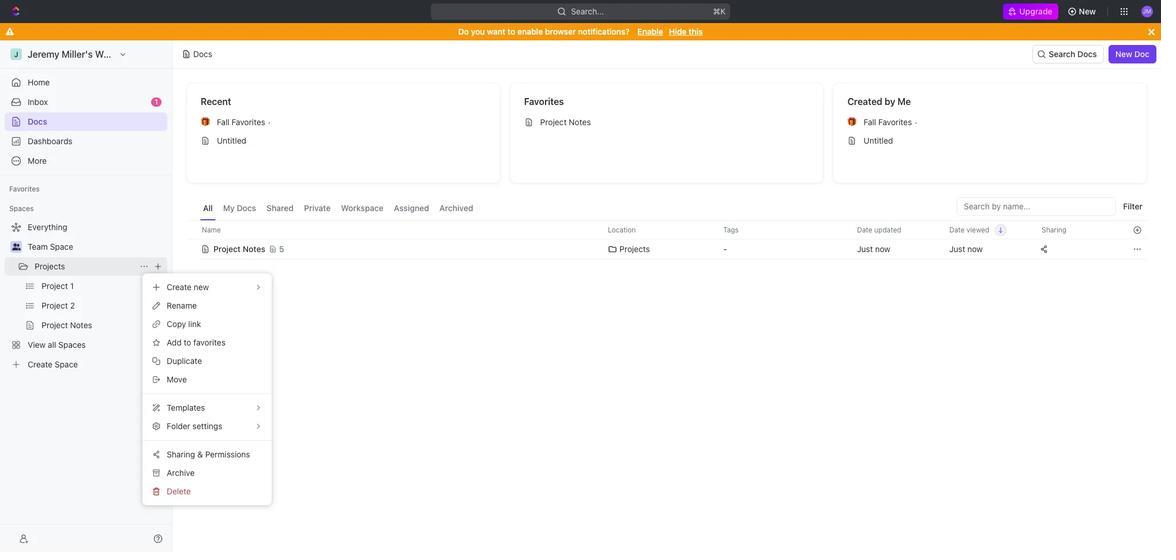 Task type: describe. For each thing, give the bounding box(es) containing it.
folder
[[167, 421, 190, 431]]

folder settings button
[[147, 417, 267, 436]]

me
[[898, 96, 911, 107]]

by
[[885, 96, 896, 107]]

duplicate link
[[147, 352, 267, 371]]

new for new
[[1080, 6, 1097, 16]]

name
[[202, 225, 221, 234]]

docs inside sidebar navigation
[[28, 117, 47, 126]]

upgrade
[[1020, 6, 1053, 16]]

create new button
[[147, 278, 267, 297]]

tab list containing all
[[200, 197, 476, 220]]

team
[[28, 242, 48, 252]]

project notes inside project notes link
[[541, 117, 591, 127]]

upgrade link
[[1004, 3, 1059, 20]]

search...
[[571, 6, 604, 16]]

project notes link
[[520, 113, 815, 132]]

location
[[608, 225, 636, 234]]

created
[[848, 96, 883, 107]]

favorites button
[[5, 182, 44, 196]]

do
[[459, 27, 469, 36]]

this
[[689, 27, 703, 36]]

duplicate
[[167, 356, 202, 366]]

docs link
[[5, 113, 167, 131]]

sharing & permissions
[[167, 450, 250, 459]]

create new link
[[147, 278, 267, 297]]

folder settings link
[[147, 417, 267, 436]]

search docs
[[1049, 49, 1098, 59]]

assigned
[[394, 203, 429, 213]]

search
[[1049, 49, 1076, 59]]

shared
[[267, 203, 294, 213]]

templates link
[[147, 399, 267, 417]]

fall for recent
[[217, 117, 230, 127]]

2 now from the left
[[968, 244, 983, 254]]

0 vertical spatial notes
[[569, 117, 591, 127]]

add to favorites link
[[147, 334, 267, 352]]

fall favorites • for created by me
[[864, 117, 918, 127]]

projects inside projects link
[[35, 261, 65, 271]]

user group image
[[12, 244, 20, 250]]

copy
[[167, 319, 186, 329]]

date for date updated
[[858, 225, 873, 234]]

date updated
[[858, 225, 902, 234]]

1 horizontal spatial project
[[541, 117, 567, 127]]

fall for created by me
[[864, 117, 877, 127]]

dashboards link
[[5, 132, 167, 151]]

copy link link
[[147, 315, 267, 334]]

home
[[28, 77, 50, 87]]

enable
[[518, 27, 543, 36]]

move
[[167, 375, 187, 384]]

2 just now from the left
[[950, 244, 983, 254]]

all
[[203, 203, 213, 213]]

all button
[[200, 197, 216, 220]]

docs inside button
[[237, 203, 256, 213]]

templates
[[167, 403, 205, 413]]

projects link
[[35, 257, 135, 276]]

move link
[[147, 371, 267, 389]]

new button
[[1063, 2, 1103, 21]]

assigned button
[[391, 197, 432, 220]]

templates button
[[147, 399, 267, 417]]

new doc
[[1116, 49, 1150, 59]]

archive
[[167, 468, 195, 478]]

0 horizontal spatial project
[[214, 244, 241, 254]]

recent
[[201, 96, 231, 107]]

2 just from the left
[[950, 244, 966, 254]]

inbox
[[28, 97, 48, 107]]

Search by name... text field
[[964, 198, 1110, 215]]

create
[[167, 282, 192, 292]]

archived button
[[437, 197, 476, 220]]

🎁 for created by me
[[848, 118, 857, 126]]

row containing project notes
[[186, 238, 1148, 261]]

you
[[471, 27, 485, 36]]

projects inside row
[[620, 244, 650, 254]]

favorites inside button
[[9, 185, 40, 193]]

date viewed
[[950, 225, 990, 234]]

space
[[50, 242, 73, 252]]

untitled link for created by me
[[843, 132, 1138, 150]]

dashboards
[[28, 136, 72, 146]]

🎁 for recent
[[201, 118, 210, 126]]

row containing name
[[186, 220, 1148, 240]]

• for recent
[[268, 117, 271, 127]]

rename
[[167, 301, 197, 310]]

want
[[487, 27, 506, 36]]

home link
[[5, 73, 167, 92]]

private button
[[301, 197, 334, 220]]

search docs button
[[1033, 45, 1104, 63]]

&
[[197, 450, 203, 459]]

sharing & permissions link
[[147, 446, 267, 464]]

workspace
[[341, 203, 384, 213]]

archive link
[[147, 464, 267, 482]]

• for created by me
[[915, 117, 918, 127]]



Task type: vqa. For each thing, say whether or not it's contained in the screenshot.
left "user group" image
no



Task type: locate. For each thing, give the bounding box(es) containing it.
1 horizontal spatial projects
[[620, 244, 650, 254]]

fall favorites • down by
[[864, 117, 918, 127]]

fall down 'created'
[[864, 117, 877, 127]]

new up search docs
[[1080, 6, 1097, 16]]

viewed
[[967, 225, 990, 234]]

1 horizontal spatial notes
[[569, 117, 591, 127]]

0 horizontal spatial just
[[858, 244, 873, 254]]

to
[[508, 27, 516, 36], [184, 338, 191, 347]]

team space
[[28, 242, 73, 252]]

tab list
[[200, 197, 476, 220]]

rename link
[[147, 297, 267, 315]]

0 vertical spatial project notes
[[541, 117, 591, 127]]

0 horizontal spatial notes
[[243, 244, 265, 254]]

1 just now from the left
[[858, 244, 891, 254]]

1 row from the top
[[186, 220, 1148, 240]]

0 vertical spatial to
[[508, 27, 516, 36]]

0 vertical spatial projects
[[620, 244, 650, 254]]

archived
[[440, 203, 474, 213]]

just now down date updated 'button'
[[858, 244, 891, 254]]

1 date from the left
[[858, 225, 873, 234]]

sharing down the search by name... text field
[[1042, 225, 1067, 234]]

1 untitled from the left
[[217, 136, 246, 145]]

2 untitled link from the left
[[843, 132, 1138, 150]]

browser
[[545, 27, 576, 36]]

0 horizontal spatial fall favorites •
[[217, 117, 271, 127]]

doc
[[1135, 49, 1150, 59]]

1 vertical spatial project
[[214, 244, 241, 254]]

create new
[[167, 282, 209, 292]]

project
[[541, 117, 567, 127], [214, 244, 241, 254]]

just now
[[858, 244, 891, 254], [950, 244, 983, 254]]

docs up 'recent'
[[193, 49, 212, 59]]

sharing for sharing & permissions
[[167, 450, 195, 459]]

my docs button
[[220, 197, 259, 220]]

fall down 'recent'
[[217, 117, 230, 127]]

now down date viewed button
[[968, 244, 983, 254]]

workspace button
[[338, 197, 387, 220]]

team space link
[[28, 238, 165, 256]]

untitled down 'recent'
[[217, 136, 246, 145]]

untitled link
[[196, 132, 491, 150], [843, 132, 1138, 150]]

1 vertical spatial project notes
[[214, 244, 265, 254]]

to right add in the bottom of the page
[[184, 338, 191, 347]]

to right "want" at the left of page
[[508, 27, 516, 36]]

notifications?
[[578, 27, 630, 36]]

2 fall from the left
[[864, 117, 877, 127]]

date updated button
[[851, 221, 909, 239]]

0 horizontal spatial 🎁
[[201, 118, 210, 126]]

date inside button
[[950, 225, 965, 234]]

hide
[[669, 27, 687, 36]]

0 vertical spatial new
[[1080, 6, 1097, 16]]

1 vertical spatial to
[[184, 338, 191, 347]]

delete
[[167, 487, 191, 496]]

0 horizontal spatial now
[[876, 244, 891, 254]]

1 • from the left
[[268, 117, 271, 127]]

date for date viewed
[[950, 225, 965, 234]]

2 🎁 from the left
[[848, 118, 857, 126]]

0 horizontal spatial project notes
[[214, 244, 265, 254]]

1 untitled link from the left
[[196, 132, 491, 150]]

add
[[167, 338, 182, 347]]

date
[[858, 225, 873, 234], [950, 225, 965, 234]]

0 vertical spatial project
[[541, 117, 567, 127]]

2 date from the left
[[950, 225, 965, 234]]

notes inside row
[[243, 244, 265, 254]]

1 vertical spatial new
[[1116, 49, 1133, 59]]

delete link
[[147, 482, 267, 501]]

just down date viewed
[[950, 244, 966, 254]]

untitled down created by me
[[864, 136, 894, 145]]

0 vertical spatial sharing
[[1042, 225, 1067, 234]]

untitled link for recent
[[196, 132, 491, 150]]

0 horizontal spatial just now
[[858, 244, 891, 254]]

date viewed button
[[943, 221, 1007, 239]]

tree containing team space
[[5, 218, 167, 374]]

permissions
[[205, 450, 250, 459]]

fall
[[217, 117, 230, 127], [864, 117, 877, 127]]

projects
[[620, 244, 650, 254], [35, 261, 65, 271]]

shared button
[[264, 197, 297, 220]]

1 just from the left
[[858, 244, 873, 254]]

⌘k
[[714, 6, 726, 16]]

🎁 down 'created'
[[848, 118, 857, 126]]

private
[[304, 203, 331, 213]]

date left viewed
[[950, 225, 965, 234]]

1 horizontal spatial to
[[508, 27, 516, 36]]

tags
[[724, 225, 739, 234]]

updated
[[875, 225, 902, 234]]

project notes inside table
[[214, 244, 265, 254]]

created by me
[[848, 96, 911, 107]]

•
[[268, 117, 271, 127], [915, 117, 918, 127]]

0 horizontal spatial untitled link
[[196, 132, 491, 150]]

2 row from the top
[[186, 238, 1148, 261]]

my
[[223, 203, 235, 213]]

table containing project notes
[[186, 220, 1148, 261]]

2 fall favorites • from the left
[[864, 117, 918, 127]]

1 vertical spatial projects
[[35, 261, 65, 271]]

docs
[[193, 49, 212, 59], [1078, 49, 1098, 59], [28, 117, 47, 126], [237, 203, 256, 213]]

untitled for created by me
[[864, 136, 894, 145]]

date inside 'button'
[[858, 225, 873, 234]]

1 🎁 from the left
[[201, 118, 210, 126]]

1 vertical spatial notes
[[243, 244, 265, 254]]

just now down date viewed
[[950, 244, 983, 254]]

docs inside "button"
[[1078, 49, 1098, 59]]

sharing inside table
[[1042, 225, 1067, 234]]

add to favorites
[[167, 338, 226, 347]]

fall favorites • for recent
[[217, 117, 271, 127]]

sharing up archive
[[167, 450, 195, 459]]

5
[[279, 244, 284, 254]]

0 horizontal spatial date
[[858, 225, 873, 234]]

folder settings
[[167, 421, 222, 431]]

1 horizontal spatial untitled
[[864, 136, 894, 145]]

0 horizontal spatial projects
[[35, 261, 65, 271]]

favorites
[[524, 96, 564, 107], [232, 117, 265, 127], [879, 117, 913, 127], [9, 185, 40, 193]]

now
[[876, 244, 891, 254], [968, 244, 983, 254]]

1 horizontal spatial new
[[1116, 49, 1133, 59]]

1 horizontal spatial now
[[968, 244, 983, 254]]

link
[[188, 319, 201, 329]]

column header
[[186, 220, 199, 240]]

0 horizontal spatial fall
[[217, 117, 230, 127]]

tree inside sidebar navigation
[[5, 218, 167, 374]]

0 horizontal spatial new
[[1080, 6, 1097, 16]]

1 horizontal spatial date
[[950, 225, 965, 234]]

🎁 down 'recent'
[[201, 118, 210, 126]]

copy link
[[167, 319, 201, 329]]

2 untitled from the left
[[864, 136, 894, 145]]

🎁
[[201, 118, 210, 126], [848, 118, 857, 126]]

1 horizontal spatial 🎁
[[848, 118, 857, 126]]

0 horizontal spatial untitled
[[217, 136, 246, 145]]

1 horizontal spatial fall
[[864, 117, 877, 127]]

0 horizontal spatial sharing
[[167, 450, 195, 459]]

favorites
[[194, 338, 226, 347]]

now down date updated 'button'
[[876, 244, 891, 254]]

tree
[[5, 218, 167, 374]]

table
[[186, 220, 1148, 261]]

1 horizontal spatial just
[[950, 244, 966, 254]]

1 vertical spatial sharing
[[167, 450, 195, 459]]

2 • from the left
[[915, 117, 918, 127]]

my docs
[[223, 203, 256, 213]]

date left updated
[[858, 225, 873, 234]]

new inside 'button'
[[1080, 6, 1097, 16]]

just down date updated 'button'
[[858, 244, 873, 254]]

0 horizontal spatial to
[[184, 338, 191, 347]]

1 horizontal spatial •
[[915, 117, 918, 127]]

1 fall from the left
[[217, 117, 230, 127]]

1 horizontal spatial fall favorites •
[[864, 117, 918, 127]]

cell
[[186, 239, 199, 260]]

row
[[186, 220, 1148, 240], [186, 238, 1148, 261]]

0 horizontal spatial •
[[268, 117, 271, 127]]

just
[[858, 244, 873, 254], [950, 244, 966, 254]]

1 horizontal spatial untitled link
[[843, 132, 1138, 150]]

fall favorites •
[[217, 117, 271, 127], [864, 117, 918, 127]]

new doc button
[[1109, 45, 1157, 63]]

1 horizontal spatial project notes
[[541, 117, 591, 127]]

settings
[[193, 421, 222, 431]]

sidebar navigation
[[0, 40, 173, 552]]

1 now from the left
[[876, 244, 891, 254]]

enable
[[638, 27, 664, 36]]

1 horizontal spatial just now
[[950, 244, 983, 254]]

do you want to enable browser notifications? enable hide this
[[459, 27, 703, 36]]

new inside button
[[1116, 49, 1133, 59]]

sharing
[[1042, 225, 1067, 234], [167, 450, 195, 459]]

1
[[155, 98, 158, 106]]

docs down the inbox
[[28, 117, 47, 126]]

1 fall favorites • from the left
[[217, 117, 271, 127]]

-
[[724, 244, 727, 254]]

untitled for recent
[[217, 136, 246, 145]]

docs right search
[[1078, 49, 1098, 59]]

docs right 'my'
[[237, 203, 256, 213]]

spaces
[[9, 204, 34, 213]]

projects down team space
[[35, 261, 65, 271]]

new left the doc
[[1116, 49, 1133, 59]]

sharing for sharing
[[1042, 225, 1067, 234]]

1 horizontal spatial sharing
[[1042, 225, 1067, 234]]

new for new doc
[[1116, 49, 1133, 59]]

new
[[194, 282, 209, 292]]

projects down 'location'
[[620, 244, 650, 254]]

fall favorites • down 'recent'
[[217, 117, 271, 127]]



